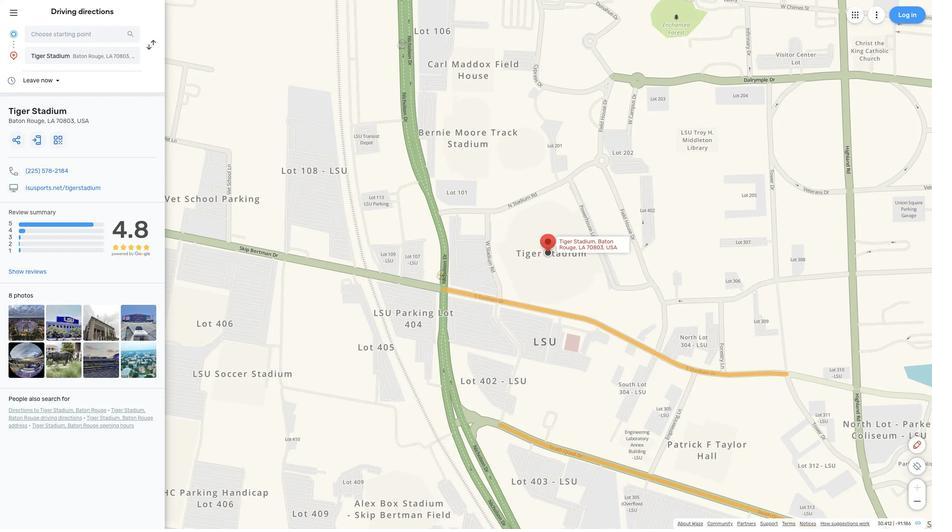 Task type: vqa. For each thing, say whether or not it's contained in the screenshot.
Leave now
yes



Task type: locate. For each thing, give the bounding box(es) containing it.
directions
[[78, 7, 114, 16], [58, 415, 82, 421]]

support
[[761, 521, 778, 527]]

driving directions
[[51, 7, 114, 16]]

2 vertical spatial la
[[579, 244, 586, 251]]

tiger
[[31, 53, 45, 60], [9, 106, 30, 116], [560, 238, 573, 245], [40, 408, 52, 414], [111, 408, 123, 414], [87, 415, 99, 421], [32, 423, 44, 429]]

image 4 of tiger stadium, baton rouge image
[[121, 305, 156, 341]]

baton inside tiger stadium, baton rouge driving directions
[[9, 415, 23, 421]]

computer image
[[9, 183, 19, 194]]

1 vertical spatial tiger stadium baton rouge, la 70803, usa
[[9, 106, 89, 125]]

stadium, inside tiger stadium, baton rouge driving directions
[[124, 408, 146, 414]]

directions down directions to tiger stadium, baton rouge link at the bottom of page
[[58, 415, 82, 421]]

review summary
[[9, 209, 56, 216]]

image 5 of tiger stadium, baton rouge image
[[9, 342, 44, 378]]

terms
[[783, 521, 796, 527]]

70803, inside tiger stadium, baton rouge, la 70803, usa
[[587, 244, 605, 251]]

location image
[[9, 50, 19, 61]]

hours
[[120, 423, 134, 429]]

directions up choose starting point text box
[[78, 7, 114, 16]]

1 vertical spatial directions
[[58, 415, 82, 421]]

1 vertical spatial rouge,
[[27, 117, 46, 125]]

2 vertical spatial usa
[[607, 244, 618, 251]]

2 vertical spatial 70803,
[[587, 244, 605, 251]]

stadium, for directions
[[124, 408, 146, 414]]

waze
[[692, 521, 704, 527]]

578-
[[42, 167, 55, 175]]

rouge inside tiger stadium, baton rouge driving directions
[[24, 415, 39, 421]]

-
[[896, 521, 898, 527]]

lsusports.net/tigerstadium link
[[26, 185, 101, 192]]

lsusports.net/tigerstadium
[[26, 185, 101, 192]]

1 vertical spatial 70803,
[[56, 117, 76, 125]]

stadium, inside tiger stadium, baton rouge, la 70803, usa
[[574, 238, 597, 245]]

4.8
[[112, 216, 149, 244]]

image 2 of tiger stadium, baton rouge image
[[46, 305, 82, 341]]

stadium,
[[574, 238, 597, 245], [53, 408, 75, 414], [124, 408, 146, 414], [100, 415, 121, 421], [45, 423, 66, 429]]

2 horizontal spatial usa
[[607, 244, 618, 251]]

1
[[9, 248, 11, 255]]

8
[[9, 292, 12, 300]]

zoom out image
[[912, 496, 923, 507]]

stadium, inside tiger stadium, baton rouge address
[[100, 415, 121, 421]]

0 horizontal spatial usa
[[77, 117, 89, 125]]

2 vertical spatial rouge,
[[560, 244, 578, 251]]

3
[[9, 234, 12, 241]]

driving
[[41, 415, 57, 421]]

community link
[[708, 521, 733, 527]]

usa inside tiger stadium, baton rouge, la 70803, usa
[[607, 244, 618, 251]]

70803,
[[114, 53, 130, 59], [56, 117, 76, 125], [587, 244, 605, 251]]

link image
[[915, 520, 922, 527]]

tiger stadium baton rouge, la 70803, usa down now
[[9, 106, 89, 125]]

0 vertical spatial la
[[106, 53, 112, 59]]

address
[[9, 423, 27, 429]]

stadium down now
[[32, 106, 67, 116]]

tiger stadium baton rouge, la 70803, usa down choose starting point text box
[[31, 53, 142, 60]]

rouge inside tiger stadium, baton rouge address
[[138, 415, 153, 421]]

support link
[[761, 521, 778, 527]]

2
[[9, 241, 12, 248]]

tiger stadium, baton rouge opening hours link
[[32, 423, 134, 429]]

|
[[894, 521, 895, 527]]

la
[[106, 53, 112, 59], [47, 117, 55, 125], [579, 244, 586, 251]]

la inside tiger stadium, baton rouge, la 70803, usa
[[579, 244, 586, 251]]

image 8 of tiger stadium, baton rouge image
[[121, 342, 156, 378]]

2 horizontal spatial rouge,
[[560, 244, 578, 251]]

1 horizontal spatial usa
[[132, 53, 142, 59]]

tiger stadium, baton rouge opening hours
[[32, 423, 134, 429]]

0 vertical spatial 70803,
[[114, 53, 130, 59]]

1 vertical spatial la
[[47, 117, 55, 125]]

0 horizontal spatial 70803,
[[56, 117, 76, 125]]

partners
[[738, 521, 756, 527]]

about waze community partners support terms notices how suggestions work
[[678, 521, 870, 527]]

1 horizontal spatial rouge,
[[88, 53, 105, 59]]

1 horizontal spatial 70803,
[[114, 53, 130, 59]]

2 horizontal spatial la
[[579, 244, 586, 251]]

usa
[[132, 53, 142, 59], [77, 117, 89, 125], [607, 244, 618, 251]]

how
[[821, 521, 831, 527]]

terms link
[[783, 521, 796, 527]]

to
[[34, 408, 39, 414]]

about
[[678, 521, 691, 527]]

show reviews
[[9, 268, 47, 276]]

tiger stadium, baton rouge address link
[[9, 415, 153, 429]]

0 vertical spatial directions
[[78, 7, 114, 16]]

photos
[[14, 292, 33, 300]]

work
[[860, 521, 870, 527]]

30.412
[[878, 521, 893, 527]]

show
[[9, 268, 24, 276]]

rouge
[[91, 408, 107, 414], [24, 415, 39, 421], [138, 415, 153, 421], [83, 423, 99, 429]]

stadium up now
[[47, 53, 70, 60]]

0 vertical spatial rouge,
[[88, 53, 105, 59]]

summary
[[30, 209, 56, 216]]

also
[[29, 396, 40, 403]]

zoom in image
[[912, 483, 923, 493]]

review
[[9, 209, 28, 216]]

91.186
[[898, 521, 912, 527]]

2 horizontal spatial 70803,
[[587, 244, 605, 251]]

stadium
[[47, 53, 70, 60], [32, 106, 67, 116]]

tiger stadium, baton rouge address
[[9, 415, 153, 429]]

tiger inside tiger stadium, baton rouge address
[[87, 415, 99, 421]]

directions
[[9, 408, 33, 414]]

notices
[[800, 521, 817, 527]]

baton
[[73, 53, 87, 59], [9, 117, 25, 125], [598, 238, 614, 245], [76, 408, 90, 414], [9, 415, 23, 421], [122, 415, 137, 421], [68, 423, 82, 429]]

rouge,
[[88, 53, 105, 59], [27, 117, 46, 125], [560, 244, 578, 251]]

tiger stadium baton rouge, la 70803, usa
[[31, 53, 142, 60], [9, 106, 89, 125]]

leave
[[23, 77, 40, 84]]

rouge for driving
[[24, 415, 39, 421]]



Task type: describe. For each thing, give the bounding box(es) containing it.
(225) 578-2184
[[26, 167, 68, 175]]

image 6 of tiger stadium, baton rouge image
[[46, 342, 82, 378]]

opening
[[100, 423, 119, 429]]

(225) 578-2184 link
[[26, 167, 68, 175]]

call image
[[9, 166, 19, 176]]

0 vertical spatial stadium
[[47, 53, 70, 60]]

directions to tiger stadium, baton rouge link
[[9, 408, 107, 414]]

community
[[708, 521, 733, 527]]

image 7 of tiger stadium, baton rouge image
[[83, 342, 119, 378]]

4
[[9, 227, 12, 234]]

5
[[9, 220, 12, 227]]

8 photos
[[9, 292, 33, 300]]

current location image
[[9, 29, 19, 39]]

directions to tiger stadium, baton rouge
[[9, 408, 107, 414]]

notices link
[[800, 521, 817, 527]]

stadium, for hours
[[45, 423, 66, 429]]

how suggestions work link
[[821, 521, 870, 527]]

1 vertical spatial stadium
[[32, 106, 67, 116]]

tiger stadium, baton rouge, la 70803, usa
[[560, 238, 618, 251]]

people also search for
[[9, 396, 70, 403]]

reviews
[[25, 268, 47, 276]]

tiger stadium, baton rouge driving directions
[[9, 408, 146, 421]]

now
[[41, 77, 53, 84]]

suggestions
[[832, 521, 859, 527]]

image 1 of tiger stadium, baton rouge image
[[9, 305, 44, 341]]

0 vertical spatial tiger stadium baton rouge, la 70803, usa
[[31, 53, 142, 60]]

driving
[[51, 7, 77, 16]]

leave now
[[23, 77, 53, 84]]

stadium, for 70803,
[[574, 238, 597, 245]]

partners link
[[738, 521, 756, 527]]

search
[[42, 396, 61, 403]]

30.412 | -91.186
[[878, 521, 912, 527]]

rouge, inside tiger stadium, baton rouge, la 70803, usa
[[560, 244, 578, 251]]

tiger inside tiger stadium, baton rouge, la 70803, usa
[[560, 238, 573, 245]]

clock image
[[6, 76, 17, 86]]

0 horizontal spatial la
[[47, 117, 55, 125]]

about waze link
[[678, 521, 704, 527]]

1 vertical spatial usa
[[77, 117, 89, 125]]

directions inside tiger stadium, baton rouge driving directions
[[58, 415, 82, 421]]

baton inside tiger stadium, baton rouge, la 70803, usa
[[598, 238, 614, 245]]

tiger inside tiger stadium, baton rouge driving directions
[[111, 408, 123, 414]]

tiger stadium, baton rouge driving directions link
[[9, 408, 146, 421]]

0 horizontal spatial rouge,
[[27, 117, 46, 125]]

(225)
[[26, 167, 40, 175]]

rouge for address
[[138, 415, 153, 421]]

rouge for opening
[[83, 423, 99, 429]]

2184
[[55, 167, 68, 175]]

0 vertical spatial usa
[[132, 53, 142, 59]]

5 4 3 2 1
[[9, 220, 12, 255]]

image 3 of tiger stadium, baton rouge image
[[83, 305, 119, 341]]

people
[[9, 396, 28, 403]]

for
[[62, 396, 70, 403]]

Choose starting point text field
[[25, 26, 140, 43]]

pencil image
[[913, 440, 923, 450]]

baton inside tiger stadium, baton rouge address
[[122, 415, 137, 421]]

1 horizontal spatial la
[[106, 53, 112, 59]]



